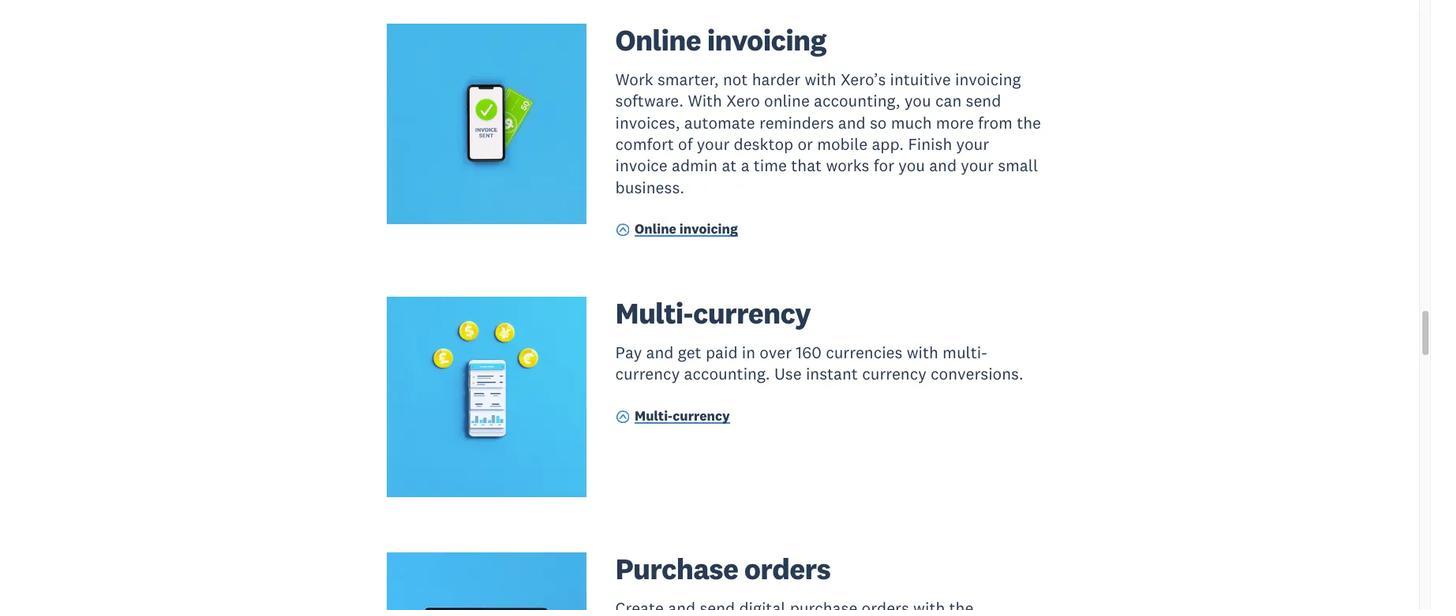 Task type: describe. For each thing, give the bounding box(es) containing it.
smarter,
[[657, 69, 719, 90]]

1 vertical spatial and
[[929, 155, 957, 176]]

conversions.
[[931, 363, 1024, 385]]

time
[[754, 155, 787, 176]]

can
[[935, 90, 962, 112]]

currency up 'in'
[[693, 294, 811, 332]]

work
[[615, 69, 653, 90]]

get
[[678, 342, 701, 363]]

invoices,
[[615, 112, 680, 133]]

comfort
[[615, 133, 674, 155]]

xero
[[726, 90, 760, 112]]

works
[[826, 155, 870, 176]]

app.
[[872, 133, 904, 155]]

0 vertical spatial multi-
[[615, 294, 693, 332]]

160
[[796, 342, 822, 363]]

1 vertical spatial you
[[899, 155, 925, 176]]

not
[[723, 69, 748, 90]]

much
[[891, 112, 932, 133]]

multi-currency inside button
[[635, 407, 730, 425]]

that
[[791, 155, 822, 176]]

invoicing inside button
[[680, 221, 738, 238]]

more
[[936, 112, 974, 133]]

currency down the pay
[[615, 363, 680, 385]]

pay and get paid in over 160 currencies with multi- currency accounting. use instant currency conversions.
[[615, 342, 1024, 385]]

for
[[874, 155, 894, 176]]

purchase orders
[[615, 550, 830, 587]]

a
[[741, 155, 750, 176]]

work smarter, not harder with xero's intuitive invoicing software. with xero online accounting, you can send invoices, automate reminders and so much more from the comfort of your desktop or mobile app. finish your invoice admin at a time that works for you and your small business.
[[615, 69, 1041, 198]]

0 vertical spatial multi-currency
[[615, 294, 811, 332]]

0 vertical spatial you
[[905, 90, 931, 112]]

the
[[1017, 112, 1041, 133]]

mobile
[[817, 133, 868, 155]]

harder
[[752, 69, 801, 90]]

reminders
[[759, 112, 834, 133]]

online invoicing button
[[615, 220, 738, 242]]

finish
[[908, 133, 952, 155]]

of
[[678, 133, 693, 155]]

online inside button
[[635, 221, 676, 238]]



Task type: vqa. For each thing, say whether or not it's contained in the screenshot.
the leftmost number
no



Task type: locate. For each thing, give the bounding box(es) containing it.
online down business.
[[635, 221, 676, 238]]

2 horizontal spatial and
[[929, 155, 957, 176]]

accounting.
[[684, 363, 770, 385]]

your left the small
[[961, 155, 994, 176]]

currency
[[693, 294, 811, 332], [615, 363, 680, 385], [862, 363, 927, 385], [673, 407, 730, 425]]

and inside pay and get paid in over 160 currencies with multi- currency accounting. use instant currency conversions.
[[646, 342, 674, 363]]

multi-currency
[[615, 294, 811, 332], [635, 407, 730, 425]]

instant
[[806, 363, 858, 385]]

with
[[805, 69, 836, 90], [907, 342, 938, 363]]

and down finish on the right top
[[929, 155, 957, 176]]

invoicing up send
[[955, 69, 1021, 90]]

in
[[742, 342, 755, 363]]

invoicing
[[707, 21, 826, 58], [955, 69, 1021, 90], [680, 221, 738, 238]]

with inside work smarter, not harder with xero's intuitive invoicing software. with xero online accounting, you can send invoices, automate reminders and so much more from the comfort of your desktop or mobile app. finish your invoice admin at a time that works for you and your small business.
[[805, 69, 836, 90]]

multi- inside multi-currency button
[[635, 407, 673, 425]]

multi-currency button
[[615, 407, 730, 428]]

currency inside button
[[673, 407, 730, 425]]

with inside pay and get paid in over 160 currencies with multi- currency accounting. use instant currency conversions.
[[907, 342, 938, 363]]

multi-currency down accounting.
[[635, 407, 730, 425]]

from
[[978, 112, 1013, 133]]

1 vertical spatial with
[[907, 342, 938, 363]]

multi- down the pay
[[635, 407, 673, 425]]

business.
[[615, 176, 685, 198]]

currency down accounting.
[[673, 407, 730, 425]]

2 vertical spatial invoicing
[[680, 221, 738, 238]]

0 horizontal spatial and
[[646, 342, 674, 363]]

over
[[760, 342, 792, 363]]

accounting,
[[814, 90, 900, 112]]

1 vertical spatial multi-currency
[[635, 407, 730, 425]]

invoice
[[615, 155, 668, 176]]

with
[[688, 90, 722, 112]]

0 vertical spatial invoicing
[[707, 21, 826, 58]]

0 vertical spatial and
[[838, 112, 866, 133]]

1 vertical spatial multi-
[[635, 407, 673, 425]]

admin
[[672, 155, 718, 176]]

0 vertical spatial online
[[615, 21, 701, 58]]

pay
[[615, 342, 642, 363]]

online invoicing inside online invoicing button
[[635, 221, 738, 238]]

paid
[[706, 342, 738, 363]]

0 vertical spatial online invoicing
[[615, 21, 826, 58]]

1 vertical spatial online
[[635, 221, 676, 238]]

software.
[[615, 90, 684, 112]]

desktop
[[734, 133, 793, 155]]

purchase
[[615, 550, 738, 587]]

online up work
[[615, 21, 701, 58]]

currency down the currencies
[[862, 363, 927, 385]]

currencies
[[826, 342, 903, 363]]

small
[[998, 155, 1038, 176]]

so
[[870, 112, 887, 133]]

online invoicing up not
[[615, 21, 826, 58]]

invoicing up harder
[[707, 21, 826, 58]]

or
[[798, 133, 813, 155]]

online
[[764, 90, 810, 112]]

xero's
[[841, 69, 886, 90]]

your down automate
[[697, 133, 730, 155]]

multi-currency up paid
[[615, 294, 811, 332]]

online invoicing down business.
[[635, 221, 738, 238]]

orders
[[744, 550, 830, 587]]

automate
[[684, 112, 755, 133]]

multi-
[[943, 342, 987, 363]]

and down accounting,
[[838, 112, 866, 133]]

multi- up the pay
[[615, 294, 693, 332]]

online invoicing
[[615, 21, 826, 58], [635, 221, 738, 238]]

1 vertical spatial invoicing
[[955, 69, 1021, 90]]

you
[[905, 90, 931, 112], [899, 155, 925, 176]]

your down more
[[956, 133, 989, 155]]

multi-
[[615, 294, 693, 332], [635, 407, 673, 425]]

and
[[838, 112, 866, 133], [929, 155, 957, 176], [646, 342, 674, 363]]

0 vertical spatial with
[[805, 69, 836, 90]]

invoicing down admin
[[680, 221, 738, 238]]

with up online
[[805, 69, 836, 90]]

1 vertical spatial online invoicing
[[635, 221, 738, 238]]

your
[[697, 133, 730, 155], [956, 133, 989, 155], [961, 155, 994, 176]]

send
[[966, 90, 1001, 112]]

1 horizontal spatial with
[[907, 342, 938, 363]]

you right for
[[899, 155, 925, 176]]

online
[[615, 21, 701, 58], [635, 221, 676, 238]]

use
[[774, 363, 802, 385]]

at
[[722, 155, 737, 176]]

invoicing inside work smarter, not harder with xero's intuitive invoicing software. with xero online accounting, you can send invoices, automate reminders and so much more from the comfort of your desktop or mobile app. finish your invoice admin at a time that works for you and your small business.
[[955, 69, 1021, 90]]

and left get
[[646, 342, 674, 363]]

intuitive
[[890, 69, 951, 90]]

1 horizontal spatial and
[[838, 112, 866, 133]]

you down the intuitive
[[905, 90, 931, 112]]

0 horizontal spatial with
[[805, 69, 836, 90]]

with left multi-
[[907, 342, 938, 363]]

2 vertical spatial and
[[646, 342, 674, 363]]



